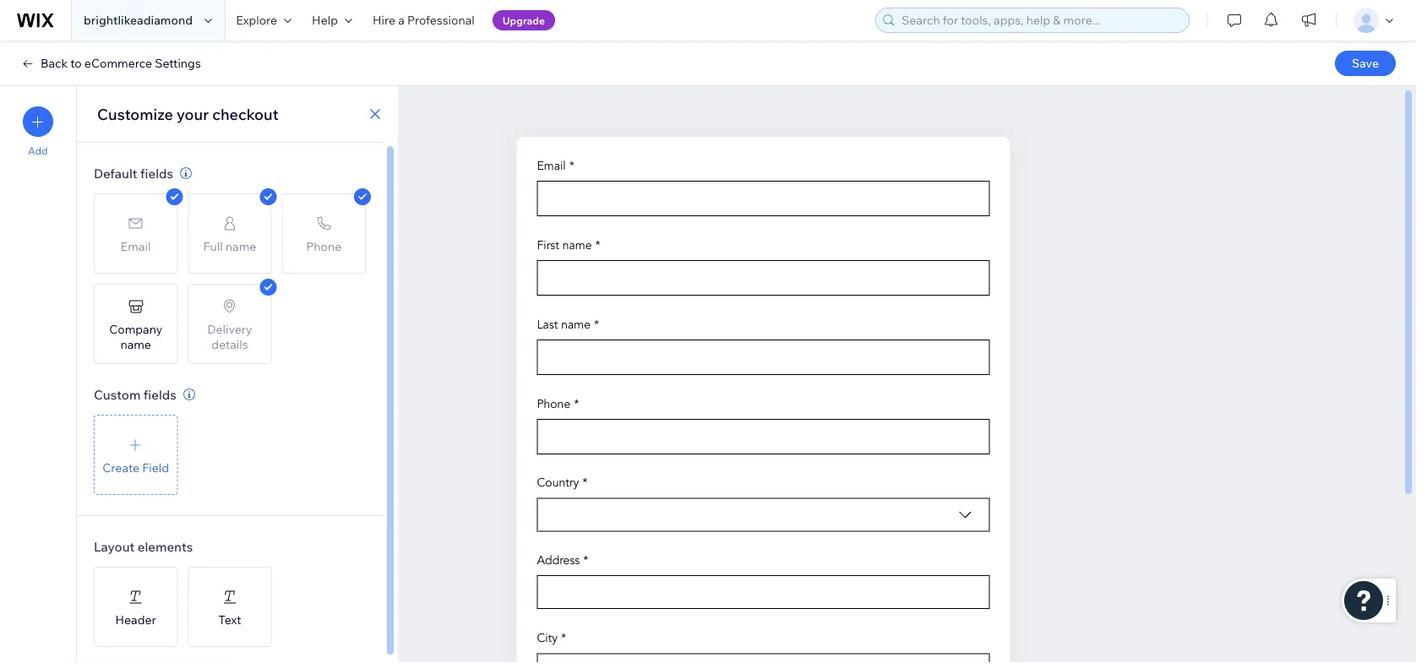 Task type: describe. For each thing, give the bounding box(es) containing it.
layout elements
[[94, 539, 193, 555]]

fields for default fields
[[140, 165, 173, 181]]

checkout
[[212, 104, 279, 123]]

custom fields
[[94, 387, 177, 403]]

company
[[109, 322, 162, 336]]

settings
[[155, 56, 201, 71]]

save
[[1352, 56, 1380, 71]]

back to ecommerce settings
[[41, 56, 201, 71]]

hire a professional link
[[363, 0, 485, 41]]

back
[[41, 56, 68, 71]]

upgrade
[[503, 14, 545, 27]]

a
[[398, 13, 405, 27]]

help button
[[302, 0, 363, 41]]

your
[[177, 104, 209, 123]]

professional
[[407, 13, 475, 27]]

upgrade button
[[493, 10, 555, 30]]

customize your checkout
[[97, 104, 279, 123]]

default fields
[[94, 165, 173, 181]]

create
[[103, 460, 140, 475]]

custom
[[94, 387, 141, 403]]

layout
[[94, 539, 135, 555]]

brightlikeadiamond
[[84, 13, 193, 27]]

Search for tools, apps, help & more... field
[[897, 8, 1184, 32]]

back to ecommerce settings button
[[20, 56, 201, 71]]

hire
[[373, 13, 396, 27]]

field
[[142, 460, 169, 475]]



Task type: locate. For each thing, give the bounding box(es) containing it.
default
[[94, 165, 138, 181]]

name
[[120, 337, 151, 352]]

fields right 'default'
[[140, 165, 173, 181]]

customize
[[97, 104, 173, 123]]

hire a professional
[[373, 13, 475, 27]]

add
[[28, 145, 48, 157]]

header
[[115, 612, 156, 627]]

add button
[[23, 107, 53, 157]]

help
[[312, 13, 338, 27]]

to
[[70, 56, 82, 71]]

save button
[[1336, 51, 1397, 76]]

0 vertical spatial fields
[[140, 165, 173, 181]]

1 vertical spatial fields
[[144, 387, 177, 403]]

fields for custom fields
[[144, 387, 177, 403]]

fields
[[140, 165, 173, 181], [144, 387, 177, 403]]

company name
[[109, 322, 162, 352]]

create field button
[[94, 415, 178, 495]]

ecommerce
[[84, 56, 152, 71]]

explore
[[236, 13, 277, 27]]

fields right custom
[[144, 387, 177, 403]]

elements
[[138, 539, 193, 555]]

text
[[218, 612, 241, 627]]

create field
[[103, 460, 169, 475]]



Task type: vqa. For each thing, say whether or not it's contained in the screenshot.
the quick access button
no



